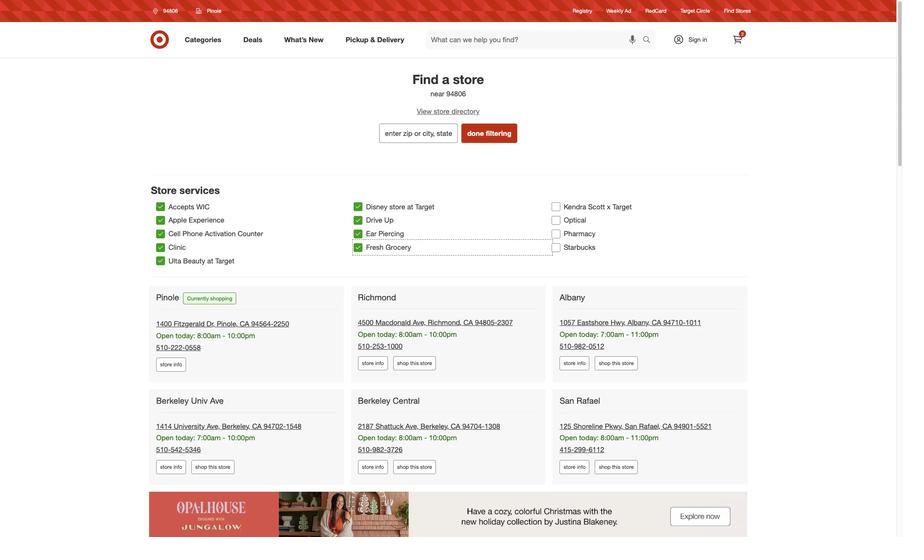 Task type: locate. For each thing, give the bounding box(es) containing it.
deals
[[243, 35, 262, 44]]

510- inside 2187 shattuck ave, berkeley, ca 94704-1308 open today: 8:00am - 10:00pm 510-982-3726
[[358, 446, 373, 454]]

store info down 510-982-0512 link
[[564, 360, 586, 367]]

target
[[681, 8, 695, 14], [415, 202, 435, 211], [613, 202, 632, 211], [215, 257, 235, 265]]

Apple Experience checkbox
[[156, 216, 165, 225]]

10:00pm down 2187 shattuck ave, berkeley, ca 94704-1308 'link' on the bottom
[[429, 434, 457, 442]]

- for pinole
[[223, 331, 225, 340]]

415-299-6112 link
[[560, 446, 605, 454]]

rafael,
[[639, 422, 661, 431]]

Pharmacy checkbox
[[552, 230, 561, 238]]

ca right pinole, at bottom
[[240, 319, 249, 328]]

stores
[[736, 8, 751, 14]]

cell phone activation counter
[[169, 229, 263, 238]]

shop down 0512
[[599, 360, 611, 367]]

open inside the 1400 fitzgerald dr, pinole, ca 94564-2250 open today: 8:00am - 10:00pm 510-222-0558
[[156, 331, 174, 340]]

542-
[[171, 446, 185, 454]]

at right the disney
[[407, 202, 413, 211]]

info
[[375, 360, 384, 367], [577, 360, 586, 367], [174, 362, 182, 368], [174, 464, 182, 471], [375, 464, 384, 471], [577, 464, 586, 471]]

8:00am for richmond
[[399, 330, 423, 339]]

- down 4500 macdonald ave, richmond, ca 94805-2307 link
[[425, 330, 427, 339]]

- down the 1057 eastshore hwy, albany, ca 94710-1011 link
[[626, 330, 629, 339]]

10:00pm inside 2187 shattuck ave, berkeley, ca 94704-1308 open today: 8:00am - 10:00pm 510-982-3726
[[429, 434, 457, 442]]

open inside 1057 eastshore hwy, albany, ca 94710-1011 open today: 7:00am - 11:00pm 510-982-0512
[[560, 330, 577, 339]]

- inside 1414 university ave, berkeley, ca 94702-1548 open today: 7:00am - 10:00pm 510-542-5346
[[223, 434, 225, 442]]

- for albany
[[626, 330, 629, 339]]

registry link
[[573, 7, 593, 15]]

shop this store down "5346" at the bottom left of page
[[195, 464, 230, 471]]

find
[[724, 8, 735, 14], [413, 71, 439, 87]]

open down '1057'
[[560, 330, 577, 339]]

94806 left pinole "dropdown button"
[[163, 7, 178, 14]]

- inside 2187 shattuck ave, berkeley, ca 94704-1308 open today: 8:00am - 10:00pm 510-982-3726
[[425, 434, 427, 442]]

0 horizontal spatial berkeley,
[[222, 422, 250, 431]]

ca left the 94702-
[[252, 422, 262, 431]]

0 vertical spatial san
[[560, 396, 574, 406]]

shop down "5346" at the bottom left of page
[[195, 464, 207, 471]]

open down 1414
[[156, 434, 174, 442]]

ave, for berkeley central
[[406, 422, 419, 431]]

ave, for berkeley univ ave
[[207, 422, 220, 431]]

store info link for richmond
[[358, 357, 388, 371]]

berkeley, inside 1414 university ave, berkeley, ca 94702-1548 open today: 7:00am - 10:00pm 510-542-5346
[[222, 422, 250, 431]]

store info link down 299- at the bottom right of page
[[560, 460, 590, 474]]

0 vertical spatial pinole
[[207, 7, 222, 14]]

rafael
[[577, 396, 600, 406]]

1 vertical spatial 7:00am
[[197, 434, 221, 442]]

ave, inside 2187 shattuck ave, berkeley, ca 94704-1308 open today: 8:00am - 10:00pm 510-982-3726
[[406, 422, 419, 431]]

open inside the 4500 macdonald ave, richmond, ca 94805-2307 open today: 8:00am - 10:00pm 510-253-1000
[[358, 330, 376, 339]]

8:00am for pinole
[[197, 331, 221, 340]]

store down "253-"
[[362, 360, 374, 367]]

this down the 4500 macdonald ave, richmond, ca 94805-2307 open today: 8:00am - 10:00pm 510-253-1000 on the bottom
[[410, 360, 419, 367]]

1 horizontal spatial find
[[724, 8, 735, 14]]

today: inside 1414 university ave, berkeley, ca 94702-1548 open today: 7:00am - 10:00pm 510-542-5346
[[176, 434, 195, 442]]

1 vertical spatial find
[[413, 71, 439, 87]]

beauty
[[183, 257, 205, 265]]

shop this store button for berkeley central
[[393, 460, 436, 474]]

what's new link
[[277, 30, 335, 49]]

store inside group
[[390, 202, 405, 211]]

-
[[425, 330, 427, 339], [626, 330, 629, 339], [223, 331, 225, 340], [223, 434, 225, 442], [425, 434, 427, 442], [626, 434, 629, 442]]

shop this store button for richmond
[[393, 357, 436, 371]]

open down 4500
[[358, 330, 376, 339]]

berkeley, inside 2187 shattuck ave, berkeley, ca 94704-1308 open today: 8:00am - 10:00pm 510-982-3726
[[421, 422, 449, 431]]

berkeley inside berkeley central link
[[358, 396, 391, 406]]

ca inside the 1400 fitzgerald dr, pinole, ca 94564-2250 open today: 8:00am - 10:00pm 510-222-0558
[[240, 319, 249, 328]]

0 vertical spatial at
[[407, 202, 413, 211]]

- down the 1400 fitzgerald dr, pinole, ca 94564-2250 "link"
[[223, 331, 225, 340]]

info for san rafael
[[577, 464, 586, 471]]

store info link down 542-
[[156, 460, 186, 474]]

510- inside 1414 university ave, berkeley, ca 94702-1548 open today: 7:00am - 10:00pm 510-542-5346
[[156, 446, 171, 454]]

ca for albany
[[652, 318, 662, 327]]

berkeley up 1414
[[156, 396, 189, 406]]

0 horizontal spatial 982-
[[373, 446, 387, 454]]

10:00pm for pinole
[[227, 331, 255, 340]]

0 horizontal spatial berkeley
[[156, 396, 189, 406]]

10:00pm for berkeley central
[[429, 434, 457, 442]]

this down 125 shoreline pkwy, san rafael, ca 94901-5521 open today: 8:00am - 11:00pm 415-299-6112
[[612, 464, 621, 471]]

982- inside 1057 eastshore hwy, albany, ca 94710-1011 open today: 7:00am - 11:00pm 510-982-0512
[[574, 342, 589, 351]]

store down 542-
[[160, 464, 172, 471]]

shop this store button down 6112
[[595, 460, 638, 474]]

1 vertical spatial 982-
[[373, 446, 387, 454]]

dr,
[[207, 319, 215, 328]]

1414 university ave, berkeley, ca 94702-1548 link
[[156, 422, 302, 431]]

store info link down 510-982-0512 link
[[560, 357, 590, 371]]

1400
[[156, 319, 172, 328]]

san inside 125 shoreline pkwy, san rafael, ca 94901-5521 open today: 8:00am - 11:00pm 415-299-6112
[[625, 422, 637, 431]]

7:00am for berkeley univ ave
[[197, 434, 221, 442]]

510- down 2187
[[358, 446, 373, 454]]

ca right albany,
[[652, 318, 662, 327]]

0 horizontal spatial san
[[560, 396, 574, 406]]

11:00pm
[[631, 330, 659, 339], [631, 434, 659, 442]]

2 link
[[728, 30, 748, 49]]

store info link down 222-
[[156, 358, 186, 372]]

target for kendra scott x target
[[613, 202, 632, 211]]

pinole button
[[191, 3, 227, 19]]

richmond link
[[358, 292, 398, 303]]

sign in
[[689, 36, 708, 43]]

circle
[[697, 8, 710, 14]]

find left stores
[[724, 8, 735, 14]]

1548
[[286, 422, 302, 431]]

1 vertical spatial san
[[625, 422, 637, 431]]

shop this store button down "5346" at the bottom left of page
[[191, 460, 234, 474]]

10:00pm inside the 1400 fitzgerald dr, pinole, ca 94564-2250 open today: 8:00am - 10:00pm 510-222-0558
[[227, 331, 255, 340]]

a
[[442, 71, 450, 87]]

ave, inside the 4500 macdonald ave, richmond, ca 94805-2307 open today: 8:00am - 10:00pm 510-253-1000
[[413, 318, 426, 327]]

store up up
[[390, 202, 405, 211]]

new
[[309, 35, 324, 44]]

clinic
[[169, 243, 186, 252]]

ca inside 2187 shattuck ave, berkeley, ca 94704-1308 open today: 8:00am - 10:00pm 510-982-3726
[[451, 422, 461, 431]]

510- down 1414
[[156, 446, 171, 454]]

1 vertical spatial 94806
[[447, 89, 466, 98]]

8:00am down dr,
[[197, 331, 221, 340]]

0 horizontal spatial find
[[413, 71, 439, 87]]

this down 2187 shattuck ave, berkeley, ca 94704-1308 open today: 8:00am - 10:00pm 510-982-3726
[[410, 464, 419, 471]]

open inside 125 shoreline pkwy, san rafael, ca 94901-5521 open today: 8:00am - 11:00pm 415-299-6112
[[560, 434, 577, 442]]

today: down the eastshore
[[579, 330, 599, 339]]

shop this store
[[397, 360, 432, 367], [599, 360, 634, 367], [195, 464, 230, 471], [397, 464, 432, 471], [599, 464, 634, 471]]

info down "253-"
[[375, 360, 384, 367]]

univ
[[191, 396, 208, 406]]

11:00pm inside 125 shoreline pkwy, san rafael, ca 94901-5521 open today: 8:00am - 11:00pm 415-299-6112
[[631, 434, 659, 442]]

1 horizontal spatial pinole
[[207, 7, 222, 14]]

today: down university
[[176, 434, 195, 442]]

san rafael
[[560, 396, 600, 406]]

experience
[[189, 216, 224, 225]]

- inside the 1400 fitzgerald dr, pinole, ca 94564-2250 open today: 8:00am - 10:00pm 510-222-0558
[[223, 331, 225, 340]]

pickup & delivery link
[[338, 30, 415, 49]]

7:00am up "5346" at the bottom left of page
[[197, 434, 221, 442]]

berkeley central
[[358, 396, 420, 406]]

ca inside the 4500 macdonald ave, richmond, ca 94805-2307 open today: 8:00am - 10:00pm 510-253-1000
[[464, 318, 473, 327]]

today: inside the 4500 macdonald ave, richmond, ca 94805-2307 open today: 8:00am - 10:00pm 510-253-1000
[[377, 330, 397, 339]]

ave, left the richmond,
[[413, 318, 426, 327]]

shop this store down the 1000
[[397, 360, 432, 367]]

richmond,
[[428, 318, 462, 327]]

weekly ad link
[[607, 7, 632, 15]]

0 vertical spatial 982-
[[574, 342, 589, 351]]

982- for albany
[[574, 342, 589, 351]]

- inside 1057 eastshore hwy, albany, ca 94710-1011 open today: 7:00am - 11:00pm 510-982-0512
[[626, 330, 629, 339]]

982- inside 2187 shattuck ave, berkeley, ca 94704-1308 open today: 8:00am - 10:00pm 510-982-3726
[[373, 446, 387, 454]]

shop this store down 0512
[[599, 360, 634, 367]]

2 11:00pm from the top
[[631, 434, 659, 442]]

2 berkeley from the left
[[358, 396, 391, 406]]

4500 macdonald ave, richmond, ca 94805-2307 link
[[358, 318, 513, 327]]

fresh grocery
[[366, 243, 411, 252]]

510-222-0558 link
[[156, 343, 201, 352]]

510-542-5346 link
[[156, 446, 201, 454]]

today: down fitzgerald
[[176, 331, 195, 340]]

shop down the 1000
[[397, 360, 409, 367]]

94704-
[[462, 422, 485, 431]]

shop this store button down the 1000
[[393, 357, 436, 371]]

1 horizontal spatial at
[[407, 202, 413, 211]]

university
[[174, 422, 205, 431]]

this down 1414 university ave, berkeley, ca 94702-1548 open today: 7:00am - 10:00pm 510-542-5346
[[209, 464, 217, 471]]

today: down shoreline on the bottom of the page
[[579, 434, 599, 442]]

in
[[703, 36, 708, 43]]

- for berkeley central
[[425, 434, 427, 442]]

982- down the 'shattuck'
[[373, 446, 387, 454]]

11:00pm down rafael,
[[631, 434, 659, 442]]

today: inside 125 shoreline pkwy, san rafael, ca 94901-5521 open today: 8:00am - 11:00pm 415-299-6112
[[579, 434, 599, 442]]

store info down "253-"
[[362, 360, 384, 367]]

1 vertical spatial 11:00pm
[[631, 434, 659, 442]]

starbucks
[[564, 243, 596, 252]]

store down 510-982-3726 link
[[362, 464, 374, 471]]

Clinic checkbox
[[156, 243, 165, 252]]

510- for albany
[[560, 342, 574, 351]]

ca inside 1057 eastshore hwy, albany, ca 94710-1011 open today: 7:00am - 11:00pm 510-982-0512
[[652, 318, 662, 327]]

510- down 4500
[[358, 342, 373, 351]]

san left rafael
[[560, 396, 574, 406]]

open for berkeley univ ave
[[156, 434, 174, 442]]

ave, right the 'shattuck'
[[406, 422, 419, 431]]

0 horizontal spatial at
[[207, 257, 213, 265]]

11:00pm down albany,
[[631, 330, 659, 339]]

shop this store down 3726
[[397, 464, 432, 471]]

94806 down a
[[447, 89, 466, 98]]

find stores link
[[724, 7, 751, 15]]

san rafael link
[[560, 396, 602, 406]]

125 shoreline pkwy, san rafael, ca 94901-5521 open today: 8:00am - 11:00pm 415-299-6112
[[560, 422, 712, 454]]

7:00am inside 1057 eastshore hwy, albany, ca 94710-1011 open today: 7:00am - 11:00pm 510-982-0512
[[601, 330, 624, 339]]

disney
[[366, 202, 388, 211]]

store info link down "253-"
[[358, 357, 388, 371]]

store info down 299- at the bottom right of page
[[564, 464, 586, 471]]

8:00am inside the 4500 macdonald ave, richmond, ca 94805-2307 open today: 8:00am - 10:00pm 510-253-1000
[[399, 330, 423, 339]]

pinole up categories link
[[207, 7, 222, 14]]

1057 eastshore hwy, albany, ca 94710-1011 link
[[560, 318, 702, 327]]

2 berkeley, from the left
[[421, 422, 449, 431]]

berkeley
[[156, 396, 189, 406], [358, 396, 391, 406]]

shop this store down 6112
[[599, 464, 634, 471]]

info down 299- at the bottom right of page
[[577, 464, 586, 471]]

10:00pm down the 1414 university ave, berkeley, ca 94702-1548 link
[[227, 434, 255, 442]]

ca for berkeley univ ave
[[252, 422, 262, 431]]

today: down the 'shattuck'
[[377, 434, 397, 442]]

8:00am down the pkwy,
[[601, 434, 624, 442]]

shop this store for albany
[[599, 360, 634, 367]]

this down 1057 eastshore hwy, albany, ca 94710-1011 open today: 7:00am - 11:00pm 510-982-0512
[[612, 360, 621, 367]]

store info down 510-982-3726 link
[[362, 464, 384, 471]]

store down 222-
[[160, 362, 172, 368]]

today: inside 1057 eastshore hwy, albany, ca 94710-1011 open today: 7:00am - 11:00pm 510-982-0512
[[579, 330, 599, 339]]

- for berkeley univ ave
[[223, 434, 225, 442]]

open inside 1414 university ave, berkeley, ca 94702-1548 open today: 7:00am - 10:00pm 510-542-5346
[[156, 434, 174, 442]]

94806
[[163, 7, 178, 14], [447, 89, 466, 98]]

enter
[[385, 129, 402, 138]]

info down 222-
[[174, 362, 182, 368]]

1 horizontal spatial 982-
[[574, 342, 589, 351]]

today: for pinole
[[176, 331, 195, 340]]

today: inside 2187 shattuck ave, berkeley, ca 94704-1308 open today: 8:00am - 10:00pm 510-982-3726
[[377, 434, 397, 442]]

info for berkeley central
[[375, 464, 384, 471]]

1 berkeley, from the left
[[222, 422, 250, 431]]

6112
[[589, 446, 605, 454]]

94806 button
[[147, 3, 187, 19]]

1 vertical spatial at
[[207, 257, 213, 265]]

shop down 6112
[[599, 464, 611, 471]]

ave, inside 1414 university ave, berkeley, ca 94702-1548 open today: 7:00am - 10:00pm 510-542-5346
[[207, 422, 220, 431]]

1 horizontal spatial san
[[625, 422, 637, 431]]

7:00am inside 1414 university ave, berkeley, ca 94702-1548 open today: 7:00am - 10:00pm 510-542-5346
[[197, 434, 221, 442]]

this for berkeley central
[[410, 464, 419, 471]]

store info link for berkeley univ ave
[[156, 460, 186, 474]]

shop for albany
[[599, 360, 611, 367]]

982- for berkeley central
[[373, 446, 387, 454]]

shop this store for berkeley univ ave
[[195, 464, 230, 471]]

find inside the find a store near 94806
[[413, 71, 439, 87]]

1 horizontal spatial berkeley,
[[421, 422, 449, 431]]

510- down 1400
[[156, 343, 171, 352]]

kendra
[[564, 202, 586, 211]]

shop this store button for san rafael
[[595, 460, 638, 474]]

store down 1414 university ave, berkeley, ca 94702-1548 open today: 7:00am - 10:00pm 510-542-5346
[[219, 464, 230, 471]]

1 horizontal spatial berkeley
[[358, 396, 391, 406]]

510- inside 1057 eastshore hwy, albany, ca 94710-1011 open today: 7:00am - 11:00pm 510-982-0512
[[560, 342, 574, 351]]

up
[[384, 216, 394, 225]]

store info down 222-
[[160, 362, 182, 368]]

info for richmond
[[375, 360, 384, 367]]

ave, for richmond
[[413, 318, 426, 327]]

scott
[[588, 202, 605, 211]]

510- for richmond
[[358, 342, 373, 351]]

berkeley up 2187
[[358, 396, 391, 406]]

- down the 1414 university ave, berkeley, ca 94702-1548 link
[[223, 434, 225, 442]]

0 horizontal spatial 94806
[[163, 7, 178, 14]]

Kendra Scott x Target checkbox
[[552, 202, 561, 211]]

510- down '1057'
[[560, 342, 574, 351]]

3726
[[387, 446, 403, 454]]

advertisement region
[[149, 492, 748, 537]]

shop for san rafael
[[599, 464, 611, 471]]

currently shopping
[[187, 295, 232, 302]]

store down the 4500 macdonald ave, richmond, ca 94805-2307 open today: 8:00am - 10:00pm 510-253-1000 on the bottom
[[420, 360, 432, 367]]

8:00am up 3726
[[399, 434, 423, 442]]

today:
[[377, 330, 397, 339], [579, 330, 599, 339], [176, 331, 195, 340], [176, 434, 195, 442], [377, 434, 397, 442], [579, 434, 599, 442]]

done filtering
[[467, 129, 512, 138]]

2307
[[498, 318, 513, 327]]

94806 inside dropdown button
[[163, 7, 178, 14]]

8:00am inside the 1400 fitzgerald dr, pinole, ca 94564-2250 open today: 8:00am - 10:00pm 510-222-0558
[[197, 331, 221, 340]]

0 vertical spatial find
[[724, 8, 735, 14]]

Ulta Beauty at Target checkbox
[[156, 257, 165, 266]]

shop down 3726
[[397, 464, 409, 471]]

sign in link
[[666, 30, 721, 49]]

0 vertical spatial 94806
[[163, 7, 178, 14]]

1 horizontal spatial 94806
[[447, 89, 466, 98]]

macdonald
[[376, 318, 411, 327]]

1 berkeley from the left
[[156, 396, 189, 406]]

8:00am inside 2187 shattuck ave, berkeley, ca 94704-1308 open today: 8:00am - 10:00pm 510-982-3726
[[399, 434, 423, 442]]

pinole up 1400
[[156, 292, 179, 302]]

10:00pm inside the 4500 macdonald ave, richmond, ca 94805-2307 open today: 8:00am - 10:00pm 510-253-1000
[[429, 330, 457, 339]]

ca right rafael,
[[663, 422, 672, 431]]

info for albany
[[577, 360, 586, 367]]

ca for berkeley central
[[451, 422, 461, 431]]

0 vertical spatial 7:00am
[[601, 330, 624, 339]]

store info link down 510-982-3726 link
[[358, 460, 388, 474]]

8:00am inside 125 shoreline pkwy, san rafael, ca 94901-5521 open today: 8:00am - 11:00pm 415-299-6112
[[601, 434, 624, 442]]

0 horizontal spatial 7:00am
[[197, 434, 221, 442]]

ave, right university
[[207, 422, 220, 431]]

1 11:00pm from the top
[[631, 330, 659, 339]]

ca left 94805-
[[464, 318, 473, 327]]

94901-
[[674, 422, 697, 431]]

1 horizontal spatial 7:00am
[[601, 330, 624, 339]]

open down 2187
[[358, 434, 376, 442]]

this
[[410, 360, 419, 367], [612, 360, 621, 367], [209, 464, 217, 471], [410, 464, 419, 471], [612, 464, 621, 471]]

store info
[[362, 360, 384, 367], [564, 360, 586, 367], [160, 362, 182, 368], [160, 464, 182, 471], [362, 464, 384, 471], [564, 464, 586, 471]]

pinole
[[207, 7, 222, 14], [156, 292, 179, 302]]

san right the pkwy,
[[625, 422, 637, 431]]

10:00pm down pinole, at bottom
[[227, 331, 255, 340]]

10:00pm for berkeley univ ave
[[227, 434, 255, 442]]

510- inside the 4500 macdonald ave, richmond, ca 94805-2307 open today: 8:00am - 10:00pm 510-253-1000
[[358, 342, 373, 351]]

10:00pm inside 1414 university ave, berkeley, ca 94702-1548 open today: 7:00am - 10:00pm 510-542-5346
[[227, 434, 255, 442]]

222-
[[171, 343, 185, 352]]

10:00pm for richmond
[[429, 330, 457, 339]]

ca left 94704-
[[451, 422, 461, 431]]

info for pinole
[[174, 362, 182, 368]]

11:00pm inside 1057 eastshore hwy, albany, ca 94710-1011 open today: 7:00am - 11:00pm 510-982-0512
[[631, 330, 659, 339]]

search
[[639, 36, 660, 45]]

10:00pm
[[429, 330, 457, 339], [227, 331, 255, 340], [227, 434, 255, 442], [429, 434, 457, 442]]

piercing
[[379, 229, 404, 238]]

berkeley inside berkeley univ ave link
[[156, 396, 189, 406]]

berkeley, left 94704-
[[421, 422, 449, 431]]

Starbucks checkbox
[[552, 243, 561, 252]]

store info for albany
[[564, 360, 586, 367]]

store
[[453, 71, 484, 87], [434, 107, 450, 116], [390, 202, 405, 211], [362, 360, 374, 367], [420, 360, 432, 367], [564, 360, 576, 367], [622, 360, 634, 367], [160, 362, 172, 368], [160, 464, 172, 471], [219, 464, 230, 471], [362, 464, 374, 471], [420, 464, 432, 471], [564, 464, 576, 471], [622, 464, 634, 471]]

7:00am down hwy,
[[601, 330, 624, 339]]

0 horizontal spatial pinole
[[156, 292, 179, 302]]

at right beauty
[[207, 257, 213, 265]]

0512
[[589, 342, 605, 351]]

counter
[[238, 229, 263, 238]]

berkeley, for berkeley central
[[421, 422, 449, 431]]

today: down macdonald
[[377, 330, 397, 339]]

apple experience
[[169, 216, 224, 225]]

open inside 2187 shattuck ave, berkeley, ca 94704-1308 open today: 8:00am - 10:00pm 510-982-3726
[[358, 434, 376, 442]]

982-
[[574, 342, 589, 351], [373, 446, 387, 454]]

or
[[415, 129, 421, 138]]

shop this store for san rafael
[[599, 464, 634, 471]]

982- down the eastshore
[[574, 342, 589, 351]]

berkeley, down ave
[[222, 422, 250, 431]]

today: inside the 1400 fitzgerald dr, pinole, ca 94564-2250 open today: 8:00am - 10:00pm 510-222-0558
[[176, 331, 195, 340]]

ca inside 1414 university ave, berkeley, ca 94702-1548 open today: 7:00am - 10:00pm 510-542-5346
[[252, 422, 262, 431]]

open up 415-
[[560, 434, 577, 442]]

510- inside the 1400 fitzgerald dr, pinole, ca 94564-2250 open today: 8:00am - 10:00pm 510-222-0558
[[156, 343, 171, 352]]

today: for richmond
[[377, 330, 397, 339]]

open for richmond
[[358, 330, 376, 339]]

0 vertical spatial 11:00pm
[[631, 330, 659, 339]]

city,
[[423, 129, 435, 138]]

shop this store button down 3726
[[393, 460, 436, 474]]

drive
[[366, 216, 383, 225]]

- inside the 4500 macdonald ave, richmond, ca 94805-2307 open today: 8:00am - 10:00pm 510-253-1000
[[425, 330, 427, 339]]



Task type: describe. For each thing, give the bounding box(es) containing it.
Accepts WIC checkbox
[[156, 202, 165, 211]]

8:00am for berkeley central
[[399, 434, 423, 442]]

store info link for albany
[[560, 357, 590, 371]]

at for beauty
[[207, 257, 213, 265]]

redcard link
[[646, 7, 667, 15]]

shop for richmond
[[397, 360, 409, 367]]

berkeley for berkeley univ ave
[[156, 396, 189, 406]]

shop this store button for albany
[[595, 357, 638, 371]]

pinole,
[[217, 319, 238, 328]]

1414 university ave, berkeley, ca 94702-1548 open today: 7:00am - 10:00pm 510-542-5346
[[156, 422, 302, 454]]

target inside target circle link
[[681, 8, 695, 14]]

2250
[[274, 319, 289, 328]]

1400 fitzgerald dr, pinole, ca 94564-2250 link
[[156, 319, 289, 328]]

accepts wic
[[169, 202, 210, 211]]

today: for albany
[[579, 330, 599, 339]]

Drive Up checkbox
[[354, 216, 363, 225]]

this for richmond
[[410, 360, 419, 367]]

1011
[[686, 318, 702, 327]]

open for albany
[[560, 330, 577, 339]]

pkwy,
[[605, 422, 623, 431]]

shattuck
[[376, 422, 404, 431]]

- for richmond
[[425, 330, 427, 339]]

fitzgerald
[[174, 319, 205, 328]]

store down 415-
[[564, 464, 576, 471]]

state
[[437, 129, 452, 138]]

shop this store for richmond
[[397, 360, 432, 367]]

510- for pinole
[[156, 343, 171, 352]]

berkeley for berkeley central
[[358, 396, 391, 406]]

store down 510-982-0512 link
[[564, 360, 576, 367]]

this for berkeley univ ave
[[209, 464, 217, 471]]

ear piercing
[[366, 229, 404, 238]]

store down 125 shoreline pkwy, san rafael, ca 94901-5521 open today: 8:00am - 11:00pm 415-299-6112
[[622, 464, 634, 471]]

hwy,
[[611, 318, 626, 327]]

today: for berkeley univ ave
[[176, 434, 195, 442]]

fresh
[[366, 243, 384, 252]]

albany link
[[560, 292, 587, 303]]

94805-
[[475, 318, 498, 327]]

1057
[[560, 318, 576, 327]]

Cell Phone Activation Counter checkbox
[[156, 230, 165, 238]]

4500 macdonald ave, richmond, ca 94805-2307 open today: 8:00am - 10:00pm 510-253-1000
[[358, 318, 513, 351]]

optical
[[564, 216, 586, 225]]

kendra scott x target
[[564, 202, 632, 211]]

find a store near 94806
[[413, 71, 484, 98]]

today: for berkeley central
[[377, 434, 397, 442]]

1000
[[387, 342, 403, 351]]

weekly
[[607, 8, 624, 14]]

510-982-0512 link
[[560, 342, 605, 351]]

510- for berkeley central
[[358, 446, 373, 454]]

view store directory
[[417, 107, 480, 116]]

wic
[[196, 202, 210, 211]]

store info link for pinole
[[156, 358, 186, 372]]

open for pinole
[[156, 331, 174, 340]]

shop for berkeley central
[[397, 464, 409, 471]]

ca for richmond
[[464, 318, 473, 327]]

pinole inside pinole "dropdown button"
[[207, 7, 222, 14]]

delivery
[[377, 35, 404, 44]]

store right view
[[434, 107, 450, 116]]

weekly ad
[[607, 8, 632, 14]]

redcard
[[646, 8, 667, 14]]

1057 eastshore hwy, albany, ca 94710-1011 open today: 7:00am - 11:00pm 510-982-0512
[[560, 318, 702, 351]]

ear
[[366, 229, 377, 238]]

5346
[[185, 446, 201, 454]]

zip
[[403, 129, 413, 138]]

&
[[371, 35, 375, 44]]

shop this store for berkeley central
[[397, 464, 432, 471]]

ca inside 125 shoreline pkwy, san rafael, ca 94901-5521 open today: 8:00am - 11:00pm 415-299-6112
[[663, 422, 672, 431]]

store info for richmond
[[362, 360, 384, 367]]

info for berkeley univ ave
[[174, 464, 182, 471]]

directory
[[452, 107, 480, 116]]

253-
[[373, 342, 387, 351]]

ave
[[210, 396, 224, 406]]

125 shoreline pkwy, san rafael, ca 94901-5521 link
[[560, 422, 712, 431]]

central
[[393, 396, 420, 406]]

1308
[[485, 422, 500, 431]]

near
[[431, 89, 445, 98]]

94702-
[[264, 422, 286, 431]]

shopping
[[210, 295, 232, 302]]

cell
[[169, 229, 181, 238]]

store info link for berkeley central
[[358, 460, 388, 474]]

125
[[560, 422, 572, 431]]

2187 shattuck ave, berkeley, ca 94704-1308 link
[[358, 422, 500, 431]]

pickup & delivery
[[346, 35, 404, 44]]

sign
[[689, 36, 701, 43]]

albany
[[560, 292, 585, 302]]

drive up
[[366, 216, 394, 225]]

shop this store button for berkeley univ ave
[[191, 460, 234, 474]]

ad
[[625, 8, 632, 14]]

7:00am for albany
[[601, 330, 624, 339]]

pharmacy
[[564, 229, 596, 238]]

this for san rafael
[[612, 464, 621, 471]]

store info for pinole
[[160, 362, 182, 368]]

shop for berkeley univ ave
[[195, 464, 207, 471]]

target for ulta beauty at target
[[215, 257, 235, 265]]

94564-
[[251, 319, 274, 328]]

1 vertical spatial pinole
[[156, 292, 179, 302]]

find stores
[[724, 8, 751, 14]]

ulta
[[169, 257, 181, 265]]

store info link for san rafael
[[560, 460, 590, 474]]

this for albany
[[612, 360, 621, 367]]

Ear Piercing checkbox
[[354, 230, 363, 238]]

- inside 125 shoreline pkwy, san rafael, ca 94901-5521 open today: 8:00am - 11:00pm 415-299-6112
[[626, 434, 629, 442]]

enter zip or city, state button
[[379, 124, 458, 143]]

target circle
[[681, 8, 710, 14]]

store down 2187 shattuck ave, berkeley, ca 94704-1308 open today: 8:00am - 10:00pm 510-982-3726
[[420, 464, 432, 471]]

store down 1057 eastshore hwy, albany, ca 94710-1011 open today: 7:00am - 11:00pm 510-982-0512
[[622, 360, 634, 367]]

2187 shattuck ave, berkeley, ca 94704-1308 open today: 8:00am - 10:00pm 510-982-3726
[[358, 422, 500, 454]]

open for berkeley central
[[358, 434, 376, 442]]

94806 inside the find a store near 94806
[[447, 89, 466, 98]]

store services group
[[156, 200, 749, 268]]

store services
[[151, 184, 220, 196]]

415-
[[560, 446, 574, 454]]

510- for berkeley univ ave
[[156, 446, 171, 454]]

target circle link
[[681, 7, 710, 15]]

find for a
[[413, 71, 439, 87]]

ulta beauty at target
[[169, 257, 235, 265]]

done
[[467, 129, 484, 138]]

299-
[[574, 446, 589, 454]]

find for stores
[[724, 8, 735, 14]]

berkeley, for berkeley univ ave
[[222, 422, 250, 431]]

berkeley univ ave link
[[156, 396, 226, 406]]

target for disney store at target
[[415, 202, 435, 211]]

ca for pinole
[[240, 319, 249, 328]]

Fresh Grocery checkbox
[[354, 243, 363, 252]]

What can we help you find? suggestions appear below search field
[[426, 30, 645, 49]]

done filtering button
[[462, 124, 517, 143]]

store info for berkeley central
[[362, 464, 384, 471]]

categories
[[185, 35, 221, 44]]

store inside the find a store near 94806
[[453, 71, 484, 87]]

store
[[151, 184, 177, 196]]

store info for berkeley univ ave
[[160, 464, 182, 471]]

at for store
[[407, 202, 413, 211]]

deals link
[[236, 30, 273, 49]]

Optical checkbox
[[552, 216, 561, 225]]

berkeley central link
[[358, 396, 422, 406]]

5521
[[697, 422, 712, 431]]

shoreline
[[574, 422, 603, 431]]

store info for san rafael
[[564, 464, 586, 471]]

currently
[[187, 295, 209, 302]]

grocery
[[386, 243, 411, 252]]

categories link
[[177, 30, 232, 49]]

disney store at target
[[366, 202, 435, 211]]

1400 fitzgerald dr, pinole, ca 94564-2250 open today: 8:00am - 10:00pm 510-222-0558
[[156, 319, 289, 352]]

what's
[[284, 35, 307, 44]]

search button
[[639, 30, 660, 51]]

Disney store at Target checkbox
[[354, 202, 363, 211]]



Task type: vqa. For each thing, say whether or not it's contained in the screenshot.


